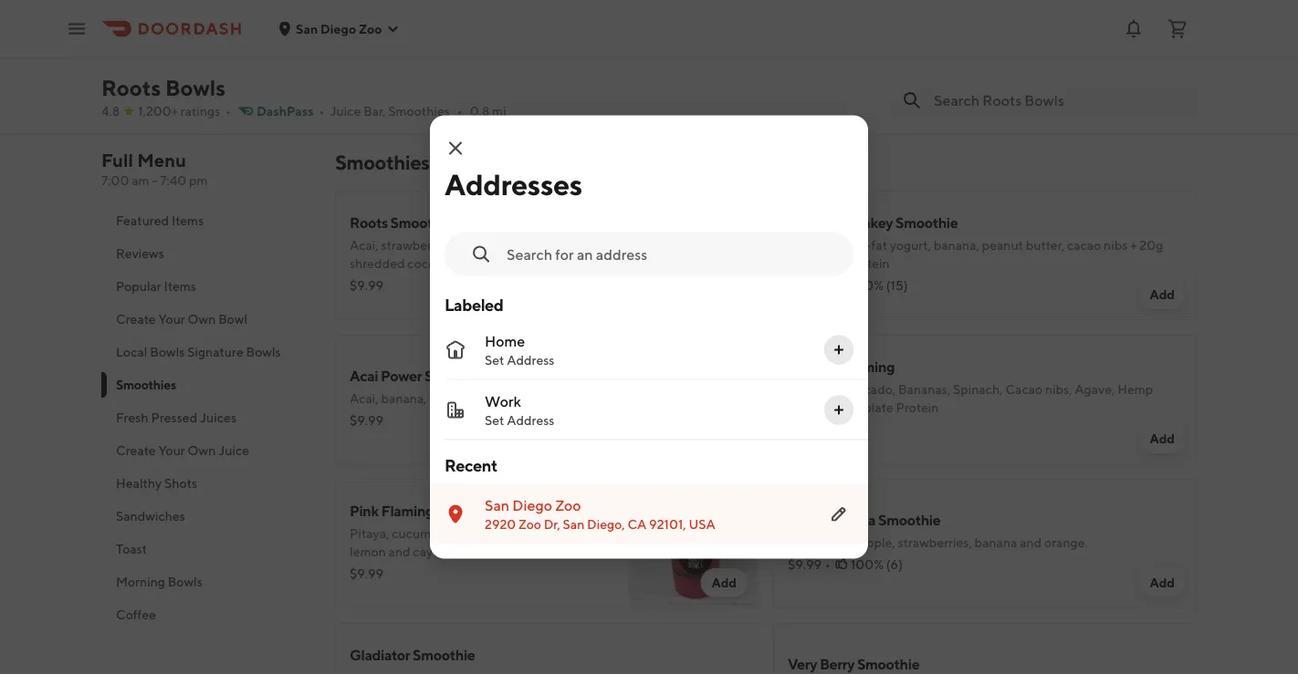 Task type: vqa. For each thing, say whether or not it's contained in the screenshot.
middle +
yes



Task type: describe. For each thing, give the bounding box(es) containing it.
chia
[[631, 48, 655, 63]]

close addresses image
[[445, 137, 467, 159]]

sandwiches
[[116, 509, 185, 524]]

bowls for morning bowls
[[168, 575, 202, 590]]

spinach,
[[953, 382, 1003, 397]]

set for work
[[485, 413, 504, 428]]

full
[[101, 150, 133, 171]]

diego,
[[587, 517, 625, 532]]

pineapple, inside pink flamingo smoothie pitaya, cucumber, pineapple, orange, banana, lemon and cayenne. $9.99
[[455, 526, 516, 541]]

chocolate
[[833, 400, 893, 415]]

dr,
[[544, 517, 560, 532]]

fresh
[[116, 410, 148, 425]]

chocolate
[[788, 256, 845, 271]]

open menu image
[[66, 18, 88, 40]]

roots smoothie acai, strawberries, banana, blueberries, shredded coconut, granola and almond milk. $9.99
[[350, 214, 605, 293]]

avocado,
[[844, 382, 896, 397]]

power
[[381, 367, 422, 385]]

2 vertical spatial zoo
[[519, 517, 541, 532]]

acai, inside the acai power smoothie acai, banana, cacao, blueberries, turmeric and almond milk. $9.99 add
[[350, 391, 379, 406]]

granola
[[461, 256, 504, 271]]

diego for san diego zoo
[[321, 21, 356, 36]]

usa
[[689, 517, 716, 532]]

morning bowls
[[116, 575, 202, 590]]

own for bowl
[[188, 312, 216, 327]]

7:40
[[160, 173, 187, 188]]

ca
[[628, 517, 647, 532]]

featured
[[116, 213, 169, 228]]

+ inside chunky monkey smoothie milk with non-fat yogurt, banana, peanut butter, cacao nibs + 20g chocolate protein 100% (15) add
[[1130, 238, 1137, 253]]

cacao inside purple moon ube base, white coconut base, granola, banana, strawberries, unsweet coconut, chopped almonds, cacao nibs, chia seeds + honey
[[564, 48, 598, 63]]

strawberries, inside purple moon ube base, white coconut base, granola, banana, strawberries, unsweet coconut, chopped almonds, cacao nibs, chia seeds + honey
[[628, 30, 702, 45]]

• right dashpass
[[319, 104, 324, 119]]

4.8
[[101, 104, 120, 119]]

turmeric
[[541, 391, 590, 406]]

and inside roots smoothie acai, strawberries, banana, blueberries, shredded coconut, granola and almond milk. $9.99
[[507, 256, 529, 271]]

almond inside the acai power smoothie acai, banana, cacao, blueberries, turmeric and almond milk. $9.99 add
[[617, 391, 660, 406]]

smoothie right gladiator
[[413, 647, 475, 664]]

milk inside chunky monkey smoothie milk with non-fat yogurt, banana, peanut butter, cacao nibs + 20g chocolate protein 100% (15) add
[[788, 238, 813, 253]]

1,200+ ratings •
[[138, 104, 231, 119]]

0 items, open order cart image
[[1167, 18, 1189, 40]]

strawberries, inside mango mania smoothie mango, pineapple, strawberries, banana and orange.
[[898, 535, 972, 551]]

fresh pressed juices
[[116, 410, 236, 425]]

add button for cacao dreaming
[[1139, 425, 1186, 454]]

smoothie inside roots smoothie acai, strawberries, banana, blueberries, shredded coconut, granola and almond milk. $9.99
[[390, 214, 453, 231]]

purple moon ube base, white coconut base, granola, banana, strawberries, unsweet coconut, chopped almonds, cacao nibs, chia seeds + honey
[[350, 6, 738, 63]]

2 vertical spatial san
[[563, 517, 585, 532]]

items for featured items
[[172, 213, 204, 228]]

work set address
[[485, 393, 555, 428]]

nibs, inside the cacao dreaming milk with avocado, bananas, spinach, cacao nibs, agave, hemp seeds + chocolate protein
[[1045, 382, 1072, 397]]

banana, inside purple moon ube base, white coconut base, granola, banana, strawberries, unsweet coconut, chopped almonds, cacao nibs, chia seeds + honey
[[579, 30, 625, 45]]

1 vertical spatial cacao
[[1006, 382, 1043, 397]]

edit san diego zoo from saved addresses image
[[832, 507, 846, 522]]

pink flamingo smoothie pitaya, cucumber, pineapple, orange, banana, lemon and cayenne. $9.99
[[350, 503, 611, 582]]

add inside chunky monkey smoothie milk with non-fat yogurt, banana, peanut butter, cacao nibs + 20g chocolate protein 100% (15) add
[[1150, 287, 1175, 302]]

chunky monkey smoothie milk with non-fat yogurt, banana, peanut butter, cacao nibs + 20g chocolate protein 100% (15) add
[[788, 214, 1175, 302]]

orange,
[[519, 526, 563, 541]]

zoo for san diego zoo 2920 zoo dr, san diego, ca 92101, usa
[[555, 497, 581, 514]]

2 100% from the top
[[851, 557, 884, 572]]

menu
[[137, 150, 186, 171]]

peanut
[[982, 238, 1023, 253]]

berry
[[820, 656, 855, 673]]

gladiator
[[350, 647, 410, 664]]

20g
[[1140, 238, 1163, 253]]

smoothie for mango mania smoothie mango, pineapple, strawberries, banana and orange.
[[878, 512, 941, 529]]

mania
[[836, 512, 876, 529]]

shots
[[164, 476, 197, 491]]

toast button
[[101, 533, 313, 566]]

orange.
[[1044, 535, 1088, 551]]

• down mango,
[[825, 557, 831, 572]]

seeds inside the cacao dreaming milk with avocado, bananas, spinach, cacao nibs, agave, hemp seeds + chocolate protein
[[788, 400, 821, 415]]

very
[[788, 656, 817, 673]]

nibs, inside purple moon ube base, white coconut base, granola, banana, strawberries, unsweet coconut, chopped almonds, cacao nibs, chia seeds + honey
[[601, 48, 628, 63]]

0 vertical spatial juice
[[330, 104, 361, 119]]

with inside chunky monkey smoothie milk with non-fat yogurt, banana, peanut butter, cacao nibs + 20g chocolate protein 100% (15) add
[[816, 238, 841, 253]]

2920
[[485, 517, 516, 532]]

popular items button
[[101, 270, 313, 303]]

1,200+
[[138, 104, 178, 119]]

banana, inside pink flamingo smoothie pitaya, cucumber, pineapple, orange, banana, lemon and cayenne. $9.99
[[565, 526, 611, 541]]

and inside pink flamingo smoothie pitaya, cucumber, pineapple, orange, banana, lemon and cayenne. $9.99
[[389, 545, 410, 560]]

seeds inside purple moon ube base, white coconut base, granola, banana, strawberries, unsweet coconut, chopped almonds, cacao nibs, chia seeds + honey
[[657, 48, 691, 63]]

nibs
[[1104, 238, 1128, 253]]

monkey
[[841, 214, 893, 231]]

juice bar, smoothies • 0.8 mi
[[330, 104, 506, 119]]

signature
[[187, 345, 244, 360]]

moon
[[395, 6, 433, 23]]

milk inside the cacao dreaming milk with avocado, bananas, spinach, cacao nibs, agave, hemp seeds + chocolate protein
[[788, 382, 813, 397]]

set for home
[[485, 352, 504, 367]]

pineapple, inside mango mania smoothie mango, pineapple, strawberries, banana and orange.
[[834, 535, 895, 551]]

purple
[[350, 6, 393, 23]]

notification bell image
[[1123, 18, 1145, 40]]

recent
[[445, 456, 497, 476]]

flamingo
[[381, 503, 442, 520]]

blueberries, inside the acai power smoothie acai, banana, cacao, blueberries, turmeric and almond milk. $9.99 add
[[469, 391, 538, 406]]

milk. inside roots smoothie acai, strawberries, banana, blueberries, shredded coconut, granola and almond milk. $9.99
[[578, 256, 605, 271]]

create your own juice
[[116, 443, 249, 458]]

• right ratings
[[226, 104, 231, 119]]

bar,
[[363, 104, 386, 119]]

none radio the "edit san diego zoo from saved addresses"
[[430, 484, 868, 545]]

toast
[[116, 542, 147, 557]]

create your own bowl
[[116, 312, 248, 327]]

chopped
[[455, 48, 507, 63]]

hemp
[[1118, 382, 1153, 397]]

san diego zoo
[[296, 21, 382, 36]]

2 base, from the left
[[497, 30, 528, 45]]

chunky
[[788, 214, 838, 231]]

banana
[[975, 535, 1017, 551]]

coconut, inside purple moon ube base, white coconut base, granola, banana, strawberries, unsweet coconut, chopped almonds, cacao nibs, chia seeds + honey
[[402, 48, 453, 63]]

san diego zoo button
[[278, 21, 400, 36]]

smoothie for chunky monkey smoothie milk with non-fat yogurt, banana, peanut butter, cacao nibs + 20g chocolate protein 100% (15) add
[[896, 214, 958, 231]]

agave,
[[1075, 382, 1115, 397]]

(15)
[[886, 278, 908, 293]]

$9.99 •
[[788, 557, 831, 572]]

mi
[[492, 104, 506, 119]]

bowls down the bowl
[[246, 345, 281, 360]]

sandwiches button
[[101, 500, 313, 533]]

shredded
[[350, 256, 405, 271]]

pink
[[350, 503, 379, 520]]

full menu 7:00 am - 7:40 pm
[[101, 150, 208, 188]]

bowl
[[218, 312, 248, 327]]

am
[[132, 173, 149, 188]]



Task type: locate. For each thing, give the bounding box(es) containing it.
mango
[[788, 512, 833, 529]]

2 own from the top
[[188, 443, 216, 458]]

blueberries, down addresses at top left
[[506, 238, 575, 253]]

smoothie for pink flamingo smoothie pitaya, cucumber, pineapple, orange, banana, lemon and cayenne. $9.99
[[445, 503, 507, 520]]

2 vertical spatial strawberries,
[[898, 535, 972, 551]]

diego up unsweet
[[321, 21, 356, 36]]

banana, right granola,
[[579, 30, 625, 45]]

smoothies right bar,
[[388, 104, 450, 119]]

smoothie inside pink flamingo smoothie pitaya, cucumber, pineapple, orange, banana, lemon and cayenne. $9.99
[[445, 503, 507, 520]]

items inside featured items button
[[172, 213, 204, 228]]

cacao,
[[430, 391, 467, 406]]

acai, inside roots smoothie acai, strawberries, banana, blueberries, shredded coconut, granola and almond milk. $9.99
[[350, 238, 379, 253]]

local bowls signature bowls button
[[101, 336, 313, 369]]

juice inside button
[[218, 443, 249, 458]]

granola,
[[530, 30, 577, 45]]

create your own bowl button
[[101, 303, 313, 336]]

create up healthy
[[116, 443, 156, 458]]

address down home
[[507, 352, 555, 367]]

0 horizontal spatial san
[[296, 21, 318, 36]]

and inside the acai power smoothie acai, banana, cacao, blueberries, turmeric and almond milk. $9.99 add
[[592, 391, 614, 406]]

None radio
[[430, 320, 868, 380]]

coffee button
[[101, 599, 313, 632]]

create your own juice button
[[101, 435, 313, 467]]

2 vertical spatial smoothies
[[116, 378, 176, 393]]

1 horizontal spatial seeds
[[788, 400, 821, 415]]

add button for acai power smoothie
[[701, 425, 748, 454]]

yogurt,
[[890, 238, 931, 253]]

address down work
[[507, 413, 555, 428]]

0 horizontal spatial seeds
[[657, 48, 691, 63]]

(6)
[[886, 557, 903, 572]]

0 horizontal spatial roots
[[101, 74, 161, 100]]

address inside home set address
[[507, 352, 555, 367]]

smoothie up yogurt,
[[896, 214, 958, 231]]

coffee
[[116, 608, 156, 623]]

mango mania smoothie mango, pineapple, strawberries, banana and orange.
[[788, 512, 1088, 551]]

1 vertical spatial cacao
[[1067, 238, 1101, 253]]

roots smoothie image
[[629, 191, 759, 320]]

pineapple, down mania
[[834, 535, 895, 551]]

san for san diego zoo 2920 zoo dr, san diego, ca 92101, usa
[[485, 497, 510, 514]]

smoothie inside the acai power smoothie acai, banana, cacao, blueberries, turmeric and almond milk. $9.99 add
[[425, 367, 487, 385]]

0 vertical spatial own
[[188, 312, 216, 327]]

white
[[412, 30, 444, 45]]

smoothie right berry
[[857, 656, 920, 673]]

roots up 4.8
[[101, 74, 161, 100]]

roots for roots bowls
[[101, 74, 161, 100]]

0 vertical spatial cacao
[[788, 358, 829, 376]]

1 own from the top
[[188, 312, 216, 327]]

0 vertical spatial strawberries,
[[628, 30, 702, 45]]

smoothie for acai power smoothie acai, banana, cacao, blueberries, turmeric and almond milk. $9.99 add
[[425, 367, 487, 385]]

1 horizontal spatial diego
[[512, 497, 552, 514]]

pitaya,
[[350, 526, 389, 541]]

zoo
[[359, 21, 382, 36], [555, 497, 581, 514], [519, 517, 541, 532]]

0 vertical spatial nibs,
[[601, 48, 628, 63]]

1 base, from the left
[[379, 30, 409, 45]]

diego for san diego zoo 2920 zoo dr, san diego, ca 92101, usa
[[512, 497, 552, 514]]

your for bowl
[[158, 312, 185, 327]]

2 vertical spatial +
[[824, 400, 830, 415]]

100% down the protein
[[851, 278, 884, 293]]

cacao left dreaming
[[788, 358, 829, 376]]

1 vertical spatial zoo
[[555, 497, 581, 514]]

0 vertical spatial 100%
[[851, 278, 884, 293]]

100% (6)
[[851, 557, 903, 572]]

create for create your own bowl
[[116, 312, 156, 327]]

strawberries, up chia
[[628, 30, 702, 45]]

2 horizontal spatial +
[[1130, 238, 1137, 253]]

address inside work set address
[[507, 413, 555, 428]]

smoothies down bar,
[[335, 151, 430, 174]]

almond inside roots smoothie acai, strawberries, banana, blueberries, shredded coconut, granola and almond milk. $9.99
[[531, 256, 575, 271]]

items inside popular items button
[[164, 279, 196, 294]]

zoo for san diego zoo
[[359, 21, 382, 36]]

0 vertical spatial diego
[[321, 21, 356, 36]]

addresses image for home
[[832, 343, 846, 357]]

almond right 'turmeric'
[[617, 391, 660, 406]]

1 vertical spatial addresses image
[[832, 403, 846, 418]]

1 vertical spatial 100%
[[851, 557, 884, 572]]

zoo left dr,
[[519, 517, 541, 532]]

2 addresses image from the top
[[832, 403, 846, 418]]

strawberries, up shredded
[[381, 238, 455, 253]]

100%
[[851, 278, 884, 293], [851, 557, 884, 572]]

0 vertical spatial san
[[296, 21, 318, 36]]

san right dr,
[[563, 517, 585, 532]]

1 vertical spatial juice
[[218, 443, 249, 458]]

roots bowls
[[101, 74, 225, 100]]

very berry smoothie
[[788, 656, 920, 673]]

0 vertical spatial addresses image
[[832, 343, 846, 357]]

1 vertical spatial milk
[[788, 382, 813, 397]]

1 horizontal spatial cacao
[[1006, 382, 1043, 397]]

banana, inside roots smoothie acai, strawberries, banana, blueberries, shredded coconut, granola and almond milk. $9.99
[[458, 238, 504, 253]]

san for san diego zoo
[[296, 21, 318, 36]]

popular
[[116, 279, 161, 294]]

set inside home set address
[[485, 352, 504, 367]]

1 milk from the top
[[788, 238, 813, 253]]

1 set from the top
[[485, 352, 504, 367]]

san diego zoo option group
[[430, 484, 868, 545]]

2 horizontal spatial strawberries,
[[898, 535, 972, 551]]

featured items
[[116, 213, 204, 228]]

san
[[296, 21, 318, 36], [485, 497, 510, 514], [563, 517, 585, 532]]

0 vertical spatial items
[[172, 213, 204, 228]]

1 vertical spatial nibs,
[[1045, 382, 1072, 397]]

your down the pressed at left bottom
[[158, 443, 185, 458]]

set inside work set address
[[485, 413, 504, 428]]

roots for roots smoothie acai, strawberries, banana, blueberries, shredded coconut, granola and almond milk. $9.99
[[350, 214, 388, 231]]

bowls down toast button
[[168, 575, 202, 590]]

0 vertical spatial coconut,
[[402, 48, 453, 63]]

pineapple,
[[455, 526, 516, 541], [834, 535, 895, 551]]

cacao right the spinach,
[[1006, 382, 1043, 397]]

ratings
[[181, 104, 220, 119]]

0 vertical spatial roots
[[101, 74, 161, 100]]

and right 'turmeric'
[[592, 391, 614, 406]]

add inside the acai power smoothie acai, banana, cacao, blueberries, turmeric and almond milk. $9.99 add
[[712, 431, 737, 446]]

nibs, left agave,
[[1045, 382, 1072, 397]]

Item Search search field
[[934, 90, 1182, 110]]

san diego zoo 2920 zoo dr, san diego, ca 92101, usa
[[485, 497, 716, 532]]

7:00
[[101, 173, 129, 188]]

addresses image
[[832, 343, 846, 357], [832, 403, 846, 418]]

1 vertical spatial with
[[816, 382, 841, 397]]

honey
[[702, 48, 738, 63]]

featured items button
[[101, 205, 313, 237]]

create down popular
[[116, 312, 156, 327]]

1 acai, from the top
[[350, 238, 379, 253]]

coconut, left granola on the top left of the page
[[408, 256, 458, 271]]

own left the bowl
[[188, 312, 216, 327]]

1 vertical spatial create
[[116, 443, 156, 458]]

address
[[507, 352, 555, 367], [507, 413, 555, 428]]

smoothie down recent
[[445, 503, 507, 520]]

items up reviews button
[[172, 213, 204, 228]]

coconut
[[447, 30, 495, 45]]

+ inside purple moon ube base, white coconut base, granola, banana, strawberries, unsweet coconut, chopped almonds, cacao nibs, chia seeds + honey
[[693, 48, 700, 63]]

banana, down power
[[381, 391, 427, 406]]

1 vertical spatial +
[[1130, 238, 1137, 253]]

cucumber,
[[392, 526, 453, 541]]

butter,
[[1026, 238, 1065, 253]]

0 horizontal spatial zoo
[[359, 21, 382, 36]]

none radio containing home
[[430, 320, 868, 380]]

cacao inside chunky monkey smoothie milk with non-fat yogurt, banana, peanut butter, cacao nibs + 20g chocolate protein 100% (15) add
[[1067, 238, 1101, 253]]

items up create your own bowl
[[164, 279, 196, 294]]

address for home
[[507, 352, 555, 367]]

dreaming
[[831, 358, 895, 376]]

addresses
[[445, 168, 582, 202]]

gladiator smoothie
[[350, 647, 475, 664]]

$9.99 down acai
[[350, 413, 384, 428]]

almond right granola on the top left of the page
[[531, 256, 575, 271]]

1 vertical spatial items
[[164, 279, 196, 294]]

coconut, down white
[[402, 48, 453, 63]]

$9.99 down shredded
[[350, 278, 384, 293]]

1 horizontal spatial zoo
[[519, 517, 541, 532]]

and right granola on the top left of the page
[[507, 256, 529, 271]]

ube
[[350, 30, 377, 45]]

0 vertical spatial milk
[[788, 238, 813, 253]]

labeled
[[445, 295, 503, 315]]

juice down juices
[[218, 443, 249, 458]]

juice left bar,
[[330, 104, 361, 119]]

0 horizontal spatial pineapple,
[[455, 526, 516, 541]]

create for create your own juice
[[116, 443, 156, 458]]

unsweet
[[350, 48, 399, 63]]

$9.99
[[350, 278, 384, 293], [350, 413, 384, 428], [788, 557, 822, 572], [350, 567, 384, 582]]

milk left avocado,
[[788, 382, 813, 397]]

addresses image up dreaming
[[832, 343, 846, 357]]

1 horizontal spatial juice
[[330, 104, 361, 119]]

smoothie inside chunky monkey smoothie milk with non-fat yogurt, banana, peanut butter, cacao nibs + 20g chocolate protein 100% (15) add
[[896, 214, 958, 231]]

cacao dreaming milk with avocado, bananas, spinach, cacao nibs, agave, hemp seeds + chocolate protein
[[788, 358, 1153, 415]]

0 vertical spatial milk.
[[578, 256, 605, 271]]

reviews
[[116, 246, 164, 261]]

1 horizontal spatial +
[[824, 400, 830, 415]]

pineapple, up cayenne.
[[455, 526, 516, 541]]

nibs,
[[601, 48, 628, 63], [1045, 382, 1072, 397]]

seeds right chia
[[657, 48, 691, 63]]

smoothie
[[390, 214, 453, 231], [896, 214, 958, 231], [425, 367, 487, 385], [445, 503, 507, 520], [878, 512, 941, 529], [413, 647, 475, 664], [857, 656, 920, 673]]

zoo up unsweet
[[359, 21, 382, 36]]

2 horizontal spatial zoo
[[555, 497, 581, 514]]

milk.
[[578, 256, 605, 271], [663, 391, 690, 406]]

blueberries, inside roots smoothie acai, strawberries, banana, blueberries, shredded coconut, granola and almond milk. $9.99
[[506, 238, 575, 253]]

and right "banana"
[[1020, 535, 1042, 551]]

roots up shredded
[[350, 214, 388, 231]]

1 vertical spatial strawberries,
[[381, 238, 455, 253]]

1 vertical spatial roots
[[350, 214, 388, 231]]

healthy
[[116, 476, 162, 491]]

1 your from the top
[[158, 312, 185, 327]]

addresses image for work
[[832, 403, 846, 418]]

1 vertical spatial own
[[188, 443, 216, 458]]

address for work
[[507, 413, 555, 428]]

acai, down acai
[[350, 391, 379, 406]]

mango,
[[788, 535, 832, 551]]

create
[[116, 312, 156, 327], [116, 443, 156, 458]]

0 vertical spatial smoothies
[[388, 104, 450, 119]]

0 horizontal spatial diego
[[321, 21, 356, 36]]

banana, right dr,
[[565, 526, 611, 541]]

none radio containing san diego zoo
[[430, 484, 868, 545]]

0 horizontal spatial cacao
[[564, 48, 598, 63]]

0 vertical spatial create
[[116, 312, 156, 327]]

0 horizontal spatial +
[[693, 48, 700, 63]]

1 vertical spatial diego
[[512, 497, 552, 514]]

base, up almonds,
[[497, 30, 528, 45]]

1 vertical spatial smoothies
[[335, 151, 430, 174]]

$9.99 inside roots smoothie acai, strawberries, banana, blueberries, shredded coconut, granola and almond milk. $9.99
[[350, 278, 384, 293]]

0 horizontal spatial strawberries,
[[381, 238, 455, 253]]

smoothie for very berry smoothie
[[857, 656, 920, 673]]

bowls for roots bowls
[[165, 74, 225, 100]]

healthy shots
[[116, 476, 197, 491]]

set down work
[[485, 413, 504, 428]]

non-
[[844, 238, 872, 253]]

and
[[507, 256, 529, 271], [592, 391, 614, 406], [1020, 535, 1042, 551], [389, 545, 410, 560]]

add button for mango mania smoothie
[[1139, 569, 1186, 598]]

0.8
[[470, 104, 490, 119]]

+ left chocolate
[[824, 400, 830, 415]]

reviews button
[[101, 237, 313, 270]]

banana, inside the acai power smoothie acai, banana, cacao, blueberries, turmeric and almond milk. $9.99 add
[[381, 391, 427, 406]]

1 horizontal spatial milk.
[[663, 391, 690, 406]]

morning
[[116, 575, 165, 590]]

0 vertical spatial seeds
[[657, 48, 691, 63]]

1 vertical spatial almond
[[617, 391, 660, 406]]

smoothies up fresh
[[116, 378, 176, 393]]

pink flamingo smoothie image
[[629, 479, 759, 609]]

protein
[[848, 256, 890, 271]]

set down home
[[485, 352, 504, 367]]

bowls up ratings
[[165, 74, 225, 100]]

0 horizontal spatial milk.
[[578, 256, 605, 271]]

100% left (6)
[[851, 557, 884, 572]]

diego up dr,
[[512, 497, 552, 514]]

milk. inside the acai power smoothie acai, banana, cacao, blueberries, turmeric and almond milk. $9.99 add
[[663, 391, 690, 406]]

1 vertical spatial coconut,
[[408, 256, 458, 271]]

$9.99 inside the acai power smoothie acai, banana, cacao, blueberries, turmeric and almond milk. $9.99 add
[[350, 413, 384, 428]]

1 vertical spatial san
[[485, 497, 510, 514]]

smoothie inside mango mania smoothie mango, pineapple, strawberries, banana and orange.
[[878, 512, 941, 529]]

Search for an address text field
[[507, 244, 835, 264]]

zoo up dr,
[[555, 497, 581, 514]]

+ left 20g
[[1130, 238, 1137, 253]]

1 vertical spatial milk.
[[663, 391, 690, 406]]

seeds
[[657, 48, 691, 63], [788, 400, 821, 415]]

dashpass •
[[257, 104, 324, 119]]

healthy shots button
[[101, 467, 313, 500]]

protein
[[896, 400, 939, 415]]

2 create from the top
[[116, 443, 156, 458]]

0 vertical spatial cacao
[[564, 48, 598, 63]]

0 vertical spatial with
[[816, 238, 841, 253]]

roots inside roots smoothie acai, strawberries, banana, blueberries, shredded coconut, granola and almond milk. $9.99
[[350, 214, 388, 231]]

and inside mango mania smoothie mango, pineapple, strawberries, banana and orange.
[[1020, 535, 1042, 551]]

add button for chunky monkey smoothie
[[1139, 280, 1186, 310]]

addresses image down avocado,
[[832, 403, 846, 418]]

almonds,
[[510, 48, 562, 63]]

own for juice
[[188, 443, 216, 458]]

1 with from the top
[[816, 238, 841, 253]]

1 horizontal spatial strawberries,
[[628, 30, 702, 45]]

0 vertical spatial +
[[693, 48, 700, 63]]

0 vertical spatial set
[[485, 352, 504, 367]]

1 horizontal spatial almond
[[617, 391, 660, 406]]

strawberries,
[[628, 30, 702, 45], [381, 238, 455, 253], [898, 535, 972, 551]]

san up the 2920
[[485, 497, 510, 514]]

1 100% from the top
[[851, 278, 884, 293]]

home
[[485, 332, 525, 350]]

0 vertical spatial acai,
[[350, 238, 379, 253]]

nibs, left chia
[[601, 48, 628, 63]]

0 horizontal spatial nibs,
[[601, 48, 628, 63]]

seeds left chocolate
[[788, 400, 821, 415]]

and down "cucumber,"
[[389, 545, 410, 560]]

1 vertical spatial blueberries,
[[469, 391, 538, 406]]

1 vertical spatial address
[[507, 413, 555, 428]]

smoothie up cacao,
[[425, 367, 487, 385]]

1 horizontal spatial cacao
[[1067, 238, 1101, 253]]

$9.99 down mango,
[[788, 557, 822, 572]]

diego inside 'san diego zoo 2920 zoo dr, san diego, ca 92101, usa'
[[512, 497, 552, 514]]

bowls for local bowls signature bowls
[[150, 345, 185, 360]]

2 with from the top
[[816, 382, 841, 397]]

base, up unsweet
[[379, 30, 409, 45]]

2 your from the top
[[158, 443, 185, 458]]

+ inside the cacao dreaming milk with avocado, bananas, spinach, cacao nibs, agave, hemp seeds + chocolate protein
[[824, 400, 830, 415]]

strawberries, inside roots smoothie acai, strawberries, banana, blueberries, shredded coconut, granola and almond milk. $9.99
[[381, 238, 455, 253]]

$9.99 inside pink flamingo smoothie pitaya, cucumber, pineapple, orange, banana, lemon and cayenne. $9.99
[[350, 567, 384, 582]]

0 horizontal spatial cacao
[[788, 358, 829, 376]]

+ left "honey"
[[693, 48, 700, 63]]

$9.99 down lemon
[[350, 567, 384, 582]]

0 horizontal spatial juice
[[218, 443, 249, 458]]

2 set from the top
[[485, 413, 504, 428]]

acai, up shredded
[[350, 238, 379, 253]]

bowls right the local
[[150, 345, 185, 360]]

2 acai, from the top
[[350, 391, 379, 406]]

1 horizontal spatial base,
[[497, 30, 528, 45]]

with inside the cacao dreaming milk with avocado, bananas, spinach, cacao nibs, agave, hemp seeds + chocolate protein
[[816, 382, 841, 397]]

popular items
[[116, 279, 196, 294]]

banana, up granola on the top left of the page
[[458, 238, 504, 253]]

your for juice
[[158, 443, 185, 458]]

pm
[[189, 173, 208, 188]]

fresh pressed juices button
[[101, 402, 313, 435]]

1 horizontal spatial san
[[485, 497, 510, 514]]

milk
[[788, 238, 813, 253], [788, 382, 813, 397]]

own down fresh pressed juices button
[[188, 443, 216, 458]]

1 horizontal spatial pineapple,
[[834, 535, 895, 551]]

cacao left nibs
[[1067, 238, 1101, 253]]

bowls inside morning bowls button
[[168, 575, 202, 590]]

banana, right yogurt,
[[934, 238, 980, 253]]

san left ube
[[296, 21, 318, 36]]

smoothie up shredded
[[390, 214, 453, 231]]

0 horizontal spatial base,
[[379, 30, 409, 45]]

2 milk from the top
[[788, 382, 813, 397]]

0 vertical spatial blueberries,
[[506, 238, 575, 253]]

1 address from the top
[[507, 352, 555, 367]]

coconut, inside roots smoothie acai, strawberries, banana, blueberries, shredded coconut, granola and almond milk. $9.99
[[408, 256, 458, 271]]

0 vertical spatial address
[[507, 352, 555, 367]]

blueberries,
[[506, 238, 575, 253], [469, 391, 538, 406]]

0 vertical spatial your
[[158, 312, 185, 327]]

juice
[[330, 104, 361, 119], [218, 443, 249, 458]]

lemon
[[350, 545, 386, 560]]

• left 0.8
[[457, 104, 463, 119]]

1 vertical spatial set
[[485, 413, 504, 428]]

2 address from the top
[[507, 413, 555, 428]]

1 vertical spatial seeds
[[788, 400, 821, 415]]

milk up chocolate
[[788, 238, 813, 253]]

0 vertical spatial almond
[[531, 256, 575, 271]]

cayenne.
[[413, 545, 465, 560]]

base,
[[379, 30, 409, 45], [497, 30, 528, 45]]

1 vertical spatial your
[[158, 443, 185, 458]]

blueberries, down home set address
[[469, 391, 538, 406]]

None radio
[[430, 380, 868, 441], [430, 484, 868, 545], [430, 380, 868, 441]]

1 horizontal spatial roots
[[350, 214, 388, 231]]

2 horizontal spatial san
[[563, 517, 585, 532]]

work
[[485, 393, 521, 410]]

0 vertical spatial zoo
[[359, 21, 382, 36]]

home set address
[[485, 332, 555, 367]]

items for popular items
[[164, 279, 196, 294]]

cacao down granola,
[[564, 48, 598, 63]]

1 vertical spatial acai,
[[350, 391, 379, 406]]

1 horizontal spatial nibs,
[[1045, 382, 1072, 397]]

dashpass
[[257, 104, 314, 119]]

strawberries, up (6)
[[898, 535, 972, 551]]

1 create from the top
[[116, 312, 156, 327]]

1 addresses image from the top
[[832, 343, 846, 357]]

banana, inside chunky monkey smoothie milk with non-fat yogurt, banana, peanut butter, cacao nibs + 20g chocolate protein 100% (15) add
[[934, 238, 980, 253]]

your down popular items
[[158, 312, 185, 327]]

smoothie up (6)
[[878, 512, 941, 529]]

100% inside chunky monkey smoothie milk with non-fat yogurt, banana, peanut butter, cacao nibs + 20g chocolate protein 100% (15) add
[[851, 278, 884, 293]]

0 horizontal spatial almond
[[531, 256, 575, 271]]



